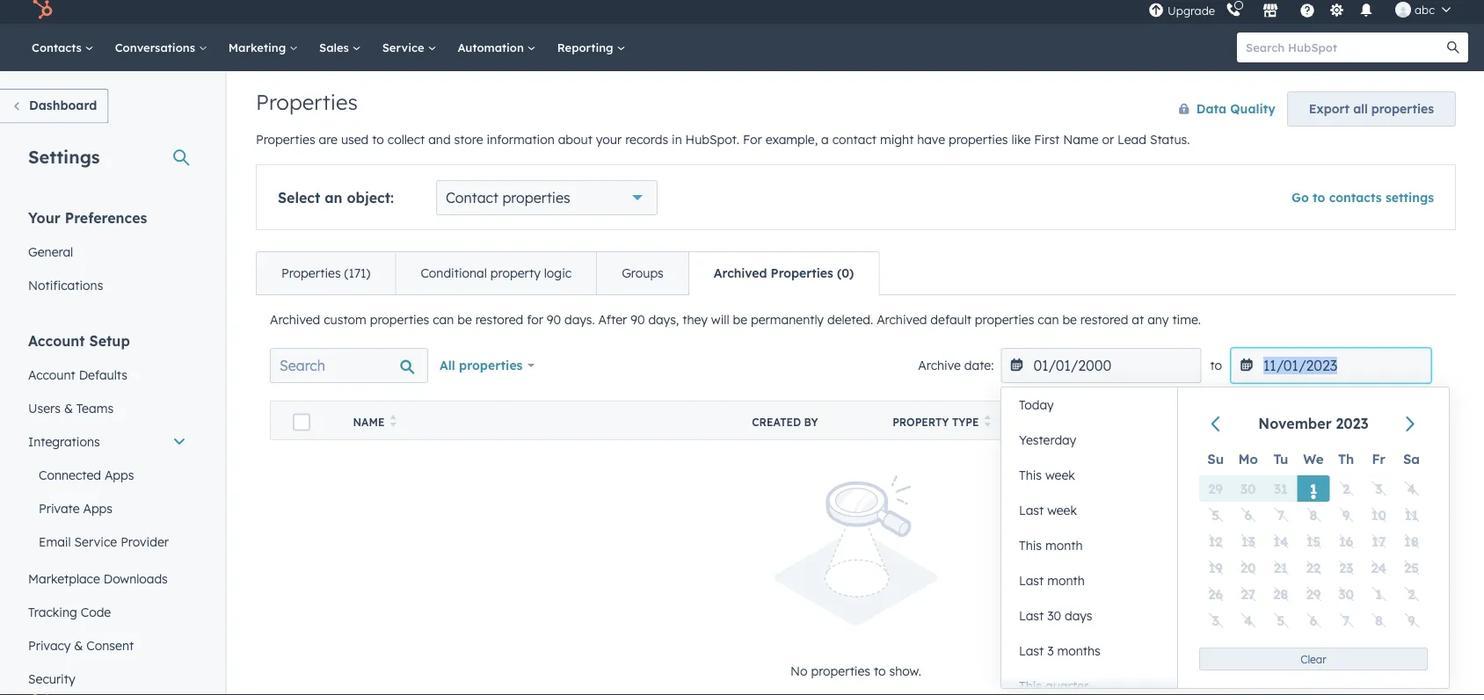 Task type: describe. For each thing, give the bounding box(es) containing it.
0 horizontal spatial 5
[[1212, 508, 1220, 524]]

account setup element
[[18, 332, 197, 696]]

or
[[1102, 132, 1115, 148]]

th
[[1339, 451, 1355, 468]]

6 for the right 6 menu item
[[1310, 613, 1318, 630]]

all properties
[[440, 358, 523, 374]]

11 menu item
[[1396, 503, 1428, 529]]

name inside button
[[353, 416, 385, 430]]

tracking code link
[[18, 596, 197, 630]]

this quarter button
[[1002, 670, 1178, 696]]

last for last week
[[1019, 504, 1044, 519]]

calling icon button
[[1219, 0, 1249, 22]]

created
[[752, 416, 801, 430]]

archived custom properties can be restored for 90 days. after 90 days, they will be permanently deleted. archived default properties can be restored at any time.
[[270, 313, 1202, 328]]

sa
[[1404, 451, 1420, 468]]

14 menu item
[[1265, 529, 1298, 555]]

properties for properties
[[256, 89, 358, 116]]

archive date:
[[919, 358, 994, 374]]

1 vertical spatial 1 menu item
[[1363, 582, 1396, 608]]

20 menu item
[[1232, 555, 1265, 582]]

account for account defaults
[[28, 368, 75, 383]]

reporting link
[[547, 24, 636, 72]]

24 menu item
[[1363, 555, 1396, 582]]

descending sort. press to sort ascending. image
[[1214, 416, 1221, 428]]

account setup
[[28, 332, 130, 350]]

notifications image
[[1359, 4, 1375, 20]]

today button
[[1002, 388, 1178, 424]]

1 horizontal spatial 6 menu item
[[1298, 608, 1330, 635]]

by
[[804, 416, 819, 430]]

service link
[[372, 24, 447, 72]]

general
[[28, 245, 73, 260]]

preferences
[[65, 209, 147, 227]]

23 menu item
[[1330, 555, 1363, 582]]

9 for 9 menu item to the right
[[1408, 613, 1416, 630]]

0 horizontal spatial 4
[[1245, 613, 1253, 630]]

MM/DD/YYYY text field
[[1231, 349, 1432, 384]]

1 vertical spatial 3 menu item
[[1200, 608, 1232, 635]]

last 3 months button
[[1002, 635, 1178, 670]]

13
[[1242, 534, 1256, 551]]

automation
[[458, 40, 528, 55]]

security
[[28, 672, 75, 687]]

sales
[[319, 40, 352, 55]]

archived left default at top
[[877, 313, 927, 328]]

2 for the top 2 menu item
[[1343, 481, 1350, 498]]

24
[[1372, 560, 1387, 577]]

0 vertical spatial 29
[[1209, 481, 1223, 498]]

your
[[596, 132, 622, 148]]

next month image
[[1401, 416, 1421, 435]]

0 horizontal spatial 7 menu item
[[1265, 503, 1298, 529]]

18 menu item
[[1396, 529, 1428, 555]]

2 can from the left
[[1038, 313, 1059, 328]]

connected apps link
[[18, 459, 197, 493]]

account defaults link
[[18, 359, 197, 392]]

11
[[1405, 508, 1419, 524]]

28 menu item
[[1265, 582, 1298, 608]]

conditional property logic link
[[395, 253, 596, 295]]

last for last 3 months
[[1019, 644, 1044, 660]]

have
[[918, 132, 946, 148]]

12 menu item
[[1200, 529, 1232, 555]]

31 menu item
[[1265, 476, 1298, 503]]

settings image
[[1330, 4, 1345, 19]]

week for this week
[[1046, 468, 1076, 484]]

tu
[[1274, 451, 1289, 468]]

3 be from the left
[[1063, 313, 1077, 328]]

no properties to show. alert
[[270, 476, 1443, 683]]

0 vertical spatial 1 menu item
[[1298, 476, 1330, 503]]

a
[[822, 132, 829, 148]]

(171)
[[344, 266, 371, 281]]

1 horizontal spatial 3 menu item
[[1363, 476, 1396, 503]]

17
[[1372, 534, 1386, 551]]

will
[[711, 313, 730, 328]]

30 inside button
[[1048, 609, 1062, 624]]

1 horizontal spatial 30 menu item
[[1330, 582, 1363, 608]]

properties inside alert
[[811, 664, 871, 679]]

contact
[[446, 190, 499, 207]]

email
[[39, 535, 71, 550]]

15 menu item
[[1298, 529, 1330, 555]]

this month button
[[1002, 529, 1178, 564]]

dashboard link
[[0, 89, 108, 124]]

this month
[[1019, 539, 1083, 554]]

go to contacts settings
[[1292, 190, 1435, 206]]

tracking
[[28, 605, 77, 621]]

time
[[1121, 416, 1148, 430]]

setup
[[89, 332, 130, 350]]

collect
[[388, 132, 425, 148]]

marketing
[[229, 40, 289, 55]]

19 menu item
[[1200, 555, 1232, 582]]

marketplace downloads link
[[18, 563, 197, 596]]

previous month image
[[1208, 416, 1227, 435]]

10
[[1372, 508, 1387, 524]]

1 vertical spatial 7 menu item
[[1330, 608, 1363, 635]]

19
[[1209, 560, 1223, 577]]

quality
[[1231, 102, 1276, 117]]

custom
[[324, 313, 367, 328]]

press to sort. image for property type
[[985, 416, 991, 428]]

archived left custom
[[270, 313, 320, 328]]

this for this week
[[1019, 468, 1042, 484]]

0 vertical spatial 5 menu item
[[1200, 503, 1232, 529]]

this week
[[1019, 468, 1076, 484]]

marketplaces image
[[1263, 4, 1279, 20]]

users
[[28, 401, 61, 416]]

are
[[319, 132, 338, 148]]

12
[[1209, 534, 1223, 551]]

defaults
[[79, 368, 127, 383]]

service inside account setup "element"
[[74, 535, 117, 550]]

month for last month
[[1048, 574, 1085, 589]]

private
[[39, 501, 80, 517]]

hubspot.
[[686, 132, 740, 148]]

integrations button
[[18, 426, 197, 459]]

1 horizontal spatial 9 menu item
[[1396, 608, 1428, 635]]

like
[[1012, 132, 1031, 148]]

time archived button
[[1100, 402, 1442, 441]]

months
[[1058, 644, 1101, 660]]

this for this month
[[1019, 539, 1042, 554]]

1 restored from the left
[[476, 313, 524, 328]]

contacts
[[1330, 190, 1382, 206]]

1 vertical spatial 2 menu item
[[1396, 582, 1428, 608]]

MM/DD/YYYY text field
[[1001, 349, 1202, 384]]

to inside alert
[[874, 664, 886, 679]]

we
[[1304, 451, 1324, 468]]

1 vertical spatial 29
[[1307, 587, 1321, 603]]

1 horizontal spatial 29 menu item
[[1298, 582, 1330, 608]]

10 menu item
[[1363, 503, 1396, 529]]

conversations
[[115, 40, 199, 55]]

27 menu item
[[1232, 582, 1265, 608]]

0 vertical spatial service
[[382, 40, 428, 55]]

contact properties button
[[436, 181, 658, 216]]

properties are used to collect and store information about your records in hubspot. for example, a contact might have properties like first name or lead status.
[[256, 132, 1190, 148]]

0 horizontal spatial 1
[[1310, 481, 1318, 498]]

privacy
[[28, 639, 71, 654]]

mo
[[1239, 451, 1259, 468]]

2 restored from the left
[[1081, 313, 1129, 328]]

2 90 from the left
[[631, 313, 645, 328]]

Search archived properties search field
[[270, 349, 428, 384]]

status.
[[1150, 132, 1190, 148]]

contact properties
[[446, 190, 571, 207]]

calling icon image
[[1226, 3, 1242, 19]]

0 vertical spatial 29 menu item
[[1200, 476, 1232, 503]]

1 horizontal spatial 4
[[1408, 481, 1416, 498]]

account for account setup
[[28, 332, 85, 350]]

2 be from the left
[[733, 313, 748, 328]]

properties left (0)
[[771, 266, 834, 281]]

settings
[[1386, 190, 1435, 206]]

16 menu item
[[1330, 529, 1363, 555]]

1 can from the left
[[433, 313, 454, 328]]

account defaults
[[28, 368, 127, 383]]

30 for 30 menu item to the top
[[1241, 481, 1257, 498]]

press to sort. image for name
[[390, 416, 397, 428]]

14
[[1274, 534, 1289, 551]]

1 horizontal spatial 5
[[1278, 613, 1285, 630]]



Task type: locate. For each thing, give the bounding box(es) containing it.
teams
[[76, 401, 114, 416]]

2 vertical spatial 3
[[1048, 644, 1054, 660]]

30 for the right 30 menu item
[[1339, 587, 1355, 603]]

property
[[491, 266, 541, 281]]

1 down 'we'
[[1310, 481, 1318, 498]]

8 menu item up 15
[[1298, 503, 1330, 529]]

1 press to sort. element from the left
[[390, 416, 397, 431]]

5 menu item up 12
[[1200, 503, 1232, 529]]

days,
[[649, 313, 679, 328]]

users & teams
[[28, 401, 114, 416]]

3 for the rightmost 3 menu item
[[1376, 481, 1383, 498]]

connected
[[39, 468, 101, 483]]

3 up 10 menu item
[[1376, 481, 1383, 498]]

0 horizontal spatial name
[[353, 416, 385, 430]]

service right sales "link"
[[382, 40, 428, 55]]

be
[[458, 313, 472, 328], [733, 313, 748, 328], [1063, 313, 1077, 328]]

5 up 12 menu item
[[1212, 508, 1220, 524]]

time.
[[1173, 313, 1202, 328]]

1 horizontal spatial name
[[1064, 132, 1099, 148]]

1 vertical spatial week
[[1048, 504, 1077, 519]]

press to sort. image inside property type button
[[985, 416, 991, 428]]

can up mm/dd/yyyy text field
[[1038, 313, 1059, 328]]

0 vertical spatial 30 menu item
[[1232, 476, 1265, 503]]

1 vertical spatial name
[[353, 416, 385, 430]]

6 up the clear button
[[1310, 613, 1318, 630]]

1 be from the left
[[458, 313, 472, 328]]

30 menu item down mo at the right bottom
[[1232, 476, 1265, 503]]

contacts
[[32, 40, 85, 55]]

property type
[[893, 416, 979, 430]]

2 vertical spatial 30
[[1048, 609, 1062, 624]]

0 horizontal spatial 29 menu item
[[1200, 476, 1232, 503]]

properties left (171) on the top left of the page
[[281, 266, 341, 281]]

days.
[[565, 313, 595, 328]]

4 menu item up 11
[[1396, 476, 1428, 503]]

press to sort. element right type
[[985, 416, 991, 431]]

1 horizontal spatial 1 menu item
[[1363, 582, 1396, 608]]

7 menu item up the clear button
[[1330, 608, 1363, 635]]

this quarter
[[1019, 679, 1089, 695]]

abc button
[[1385, 0, 1462, 24]]

3 for bottommost 3 menu item
[[1212, 613, 1220, 630]]

press to sort. element inside name button
[[390, 416, 397, 431]]

last up this quarter
[[1019, 644, 1044, 660]]

2 down the th on the right bottom of the page
[[1343, 481, 1350, 498]]

restored left at
[[1081, 313, 1129, 328]]

0 horizontal spatial 6 menu item
[[1232, 503, 1265, 529]]

0 vertical spatial 7
[[1278, 508, 1285, 524]]

apps up email service provider
[[83, 501, 113, 517]]

be down 'conditional'
[[458, 313, 472, 328]]

& right the privacy
[[74, 639, 83, 654]]

0 horizontal spatial press to sort. image
[[390, 416, 397, 428]]

0 vertical spatial 5
[[1212, 508, 1220, 524]]

account up account defaults
[[28, 332, 85, 350]]

1 horizontal spatial 30
[[1241, 481, 1257, 498]]

4 last from the top
[[1019, 644, 1044, 660]]

5 menu item
[[1200, 503, 1232, 529], [1265, 608, 1298, 635]]

select an object:
[[278, 190, 394, 207]]

default
[[931, 313, 972, 328]]

properties inside button
[[1372, 102, 1435, 117]]

8
[[1310, 508, 1318, 524], [1376, 613, 1383, 630]]

1 horizontal spatial can
[[1038, 313, 1059, 328]]

1 last from the top
[[1019, 504, 1044, 519]]

properties for properties (171)
[[281, 266, 341, 281]]

last down this week
[[1019, 504, 1044, 519]]

to right used
[[372, 132, 384, 148]]

week for last week
[[1048, 504, 1077, 519]]

21 menu item
[[1265, 555, 1298, 582]]

6 for topmost 6 menu item
[[1245, 508, 1252, 524]]

1 this from the top
[[1019, 468, 1042, 484]]

3 left months
[[1048, 644, 1054, 660]]

6 up 13
[[1245, 508, 1252, 524]]

6 menu item
[[1232, 503, 1265, 529], [1298, 608, 1330, 635]]

3 menu item
[[1363, 476, 1396, 503], [1200, 608, 1232, 635]]

28
[[1274, 587, 1289, 603]]

0 horizontal spatial 2 menu item
[[1330, 476, 1363, 503]]

press to sort. element down search archived properties 'search field'
[[390, 416, 397, 431]]

name left the or
[[1064, 132, 1099, 148]]

2 last from the top
[[1019, 574, 1044, 589]]

0 horizontal spatial 9
[[1343, 508, 1350, 524]]

0 vertical spatial 3 menu item
[[1363, 476, 1396, 503]]

tab panel containing archived custom properties can be restored for 90 days. after 90 days, they will be permanently deleted. archived default properties can be restored at any time.
[[256, 295, 1457, 696]]

3 this from the top
[[1019, 679, 1042, 695]]

3 last from the top
[[1019, 609, 1044, 624]]

last down last month
[[1019, 609, 1044, 624]]

1 vertical spatial 1
[[1376, 587, 1383, 603]]

7 menu item
[[1265, 503, 1298, 529], [1330, 608, 1363, 635]]

marketplaces button
[[1253, 0, 1290, 24]]

connected apps
[[39, 468, 134, 483]]

example,
[[766, 132, 818, 148]]

descending sort. press to sort ascending. element
[[1214, 416, 1221, 431]]

apps inside connected apps link
[[105, 468, 134, 483]]

8 menu item down 24 menu item
[[1363, 608, 1396, 635]]

1 vertical spatial account
[[28, 368, 75, 383]]

all properties button
[[428, 349, 546, 384]]

5 down 28 'menu item'
[[1278, 613, 1285, 630]]

2 vertical spatial this
[[1019, 679, 1042, 695]]

november 2023
[[1259, 416, 1369, 433]]

1 vertical spatial 5 menu item
[[1265, 608, 1298, 635]]

4 down 27 menu item
[[1245, 613, 1253, 630]]

0 horizontal spatial 1 menu item
[[1298, 476, 1330, 503]]

archived properties (0)
[[714, 266, 854, 281]]

0 vertical spatial week
[[1046, 468, 1076, 484]]

1 vertical spatial 30
[[1339, 587, 1355, 603]]

2 horizontal spatial 3
[[1376, 481, 1383, 498]]

properties left are at left
[[256, 132, 315, 148]]

5 menu item down 28
[[1265, 608, 1298, 635]]

9 down 25 menu item
[[1408, 613, 1416, 630]]

30 left days
[[1048, 609, 1062, 624]]

21
[[1274, 560, 1288, 577]]

month inside this month button
[[1046, 539, 1083, 554]]

privacy & consent
[[28, 639, 134, 654]]

month for this month
[[1046, 539, 1083, 554]]

might
[[880, 132, 914, 148]]

properties (171)
[[281, 266, 371, 281]]

0 vertical spatial account
[[28, 332, 85, 350]]

9 up 16
[[1343, 508, 1350, 524]]

0 horizontal spatial 3
[[1048, 644, 1054, 660]]

month inside last month button
[[1048, 574, 1085, 589]]

0 horizontal spatial 8 menu item
[[1298, 503, 1330, 529]]

export
[[1310, 102, 1350, 117]]

2 down 25 menu item
[[1408, 587, 1416, 603]]

1 vertical spatial 4
[[1245, 613, 1253, 630]]

archived up archived custom properties can be restored for 90 days. after 90 days, they will be permanently deleted. archived default properties can be restored at any time.
[[714, 266, 767, 281]]

1 vertical spatial 5
[[1278, 613, 1285, 630]]

they
[[683, 313, 708, 328]]

your
[[28, 209, 61, 227]]

month up last month
[[1046, 539, 1083, 554]]

22 menu item
[[1298, 555, 1330, 582]]

90 right for
[[547, 313, 561, 328]]

0 vertical spatial 2 menu item
[[1330, 476, 1363, 503]]

2 menu item down the th on the right bottom of the page
[[1330, 476, 1363, 503]]

& for users
[[64, 401, 73, 416]]

0 horizontal spatial can
[[433, 313, 454, 328]]

9 menu item
[[1330, 503, 1363, 529], [1396, 608, 1428, 635]]

at
[[1132, 313, 1145, 328]]

month
[[1046, 539, 1083, 554], [1048, 574, 1085, 589]]

dashboard
[[29, 98, 97, 113]]

1 horizontal spatial 90
[[631, 313, 645, 328]]

6 menu item up 13
[[1232, 503, 1265, 529]]

service down private apps link on the bottom of the page
[[74, 535, 117, 550]]

apps for private apps
[[83, 501, 113, 517]]

for
[[743, 132, 762, 148]]

properties for properties are used to collect and store information about your records in hubspot. for example, a contact might have properties like first name or lead status.
[[256, 132, 315, 148]]

0 vertical spatial &
[[64, 401, 73, 416]]

2 for 2 menu item to the bottom
[[1408, 587, 1416, 603]]

0 horizontal spatial 2
[[1343, 481, 1350, 498]]

hubspot link
[[21, 0, 66, 21]]

press to sort. element inside property type button
[[985, 416, 991, 431]]

this left quarter
[[1019, 679, 1042, 695]]

1 horizontal spatial 2
[[1408, 587, 1416, 603]]

privacy & consent link
[[18, 630, 197, 663]]

26 menu item
[[1200, 582, 1232, 608]]

export all properties
[[1310, 102, 1435, 117]]

2 horizontal spatial be
[[1063, 313, 1077, 328]]

0 vertical spatial this
[[1019, 468, 1042, 484]]

1 vertical spatial this
[[1019, 539, 1042, 554]]

1 horizontal spatial 5 menu item
[[1265, 608, 1298, 635]]

17 menu item
[[1363, 529, 1396, 555]]

0 horizontal spatial 30
[[1048, 609, 1062, 624]]

menu containing abc
[[1147, 0, 1464, 24]]

be up mm/dd/yyyy text field
[[1063, 313, 1077, 328]]

30 menu item
[[1232, 476, 1265, 503], [1330, 582, 1363, 608]]

press to sort. image
[[390, 416, 397, 428], [985, 416, 991, 428]]

help button
[[1293, 0, 1323, 24]]

30 down mo at the right bottom
[[1241, 481, 1257, 498]]

0 vertical spatial 6 menu item
[[1232, 503, 1265, 529]]

13 menu item
[[1232, 529, 1265, 555]]

archive
[[919, 358, 961, 374]]

help image
[[1300, 4, 1316, 20]]

provider
[[121, 535, 169, 550]]

archived left descending sort. press to sort ascending. element
[[1152, 416, 1209, 430]]

notifications link
[[18, 269, 197, 303]]

groups link
[[596, 253, 689, 295]]

0 horizontal spatial 7
[[1278, 508, 1285, 524]]

27
[[1242, 587, 1256, 603]]

8 up 15
[[1310, 508, 1318, 524]]

last for last 30 days
[[1019, 609, 1044, 624]]

0 vertical spatial 9
[[1343, 508, 1350, 524]]

press to sort. element for property type
[[985, 416, 991, 431]]

8 menu item
[[1298, 503, 1330, 529], [1363, 608, 1396, 635]]

90 right 'after'
[[631, 313, 645, 328]]

press to sort. element
[[390, 416, 397, 431], [985, 416, 991, 431]]

fr
[[1373, 451, 1386, 468]]

settings
[[28, 146, 100, 168]]

to up descending sort. press to sort ascending. icon
[[1211, 358, 1223, 374]]

week up this month
[[1048, 504, 1077, 519]]

2 account from the top
[[28, 368, 75, 383]]

4
[[1408, 481, 1416, 498], [1245, 613, 1253, 630]]

clear button
[[1200, 649, 1428, 672]]

time archived
[[1121, 416, 1209, 430]]

1
[[1310, 481, 1318, 498], [1376, 587, 1383, 603]]

23
[[1339, 560, 1354, 577]]

in
[[672, 132, 682, 148]]

account up users
[[28, 368, 75, 383]]

20
[[1241, 560, 1257, 577]]

9 for the top 9 menu item
[[1343, 508, 1350, 524]]

0 vertical spatial 3
[[1376, 481, 1383, 498]]

2 menu item down 25
[[1396, 582, 1428, 608]]

properties
[[1372, 102, 1435, 117], [949, 132, 1008, 148], [503, 190, 571, 207], [370, 313, 430, 328], [975, 313, 1035, 328], [459, 358, 523, 374], [811, 664, 871, 679]]

1 vertical spatial service
[[74, 535, 117, 550]]

0 horizontal spatial 9 menu item
[[1330, 503, 1363, 529]]

contact
[[833, 132, 877, 148]]

1 menu item down 'we'
[[1298, 476, 1330, 503]]

1 down 24
[[1376, 587, 1383, 603]]

this for this quarter
[[1019, 679, 1042, 695]]

1 vertical spatial 4 menu item
[[1232, 608, 1265, 635]]

1 horizontal spatial press to sort. element
[[985, 416, 991, 431]]

restored left for
[[476, 313, 524, 328]]

1 vertical spatial 2
[[1408, 587, 1416, 603]]

this
[[1019, 468, 1042, 484], [1019, 539, 1042, 554], [1019, 679, 1042, 695]]

archived inside tab list
[[714, 266, 767, 281]]

0 vertical spatial 30
[[1241, 481, 1257, 498]]

properties up are at left
[[256, 89, 358, 116]]

7 down 31
[[1278, 508, 1285, 524]]

1 menu item
[[1298, 476, 1330, 503], [1363, 582, 1396, 608]]

object:
[[347, 190, 394, 207]]

7 up the clear button
[[1343, 613, 1350, 630]]

1 vertical spatial &
[[74, 639, 83, 654]]

0 horizontal spatial press to sort. element
[[390, 416, 397, 431]]

this down last week
[[1019, 539, 1042, 554]]

integrations
[[28, 435, 100, 450]]

to left show.
[[874, 664, 886, 679]]

last 30 days
[[1019, 609, 1093, 624]]

gary orlando image
[[1396, 2, 1412, 18]]

1 vertical spatial apps
[[83, 501, 113, 517]]

2 horizontal spatial 30
[[1339, 587, 1355, 603]]

properties (171) link
[[257, 253, 395, 295]]

last for last month
[[1019, 574, 1044, 589]]

0 vertical spatial 4 menu item
[[1396, 476, 1428, 503]]

3 inside button
[[1048, 644, 1054, 660]]

name button
[[332, 402, 731, 441]]

hubspot image
[[32, 0, 53, 21]]

week up last week
[[1046, 468, 1076, 484]]

be right the 'will'
[[733, 313, 748, 328]]

notifications button
[[1352, 0, 1382, 24]]

an
[[325, 190, 343, 207]]

2 menu item
[[1330, 476, 1363, 503], [1396, 582, 1428, 608]]

apps for connected apps
[[105, 468, 134, 483]]

data quality
[[1197, 102, 1276, 117]]

0 horizontal spatial service
[[74, 535, 117, 550]]

information
[[487, 132, 555, 148]]

this down yesterday
[[1019, 468, 1042, 484]]

search image
[[1448, 42, 1460, 54]]

1 press to sort. image from the left
[[390, 416, 397, 428]]

your preferences
[[28, 209, 147, 227]]

1 horizontal spatial restored
[[1081, 313, 1129, 328]]

& for privacy
[[74, 639, 83, 654]]

1 horizontal spatial 8
[[1376, 613, 1383, 630]]

1 horizontal spatial 7 menu item
[[1330, 608, 1363, 635]]

export all properties button
[[1288, 92, 1457, 127]]

2 press to sort. element from the left
[[985, 416, 991, 431]]

29 down su
[[1209, 481, 1223, 498]]

menu
[[1147, 0, 1464, 24]]

8 for the rightmost 8 menu item
[[1376, 613, 1383, 630]]

yesterday
[[1019, 433, 1077, 449]]

30 down 23 'menu item'
[[1339, 587, 1355, 603]]

name
[[1064, 132, 1099, 148], [353, 416, 385, 430]]

press to sort. image inside name button
[[390, 416, 397, 428]]

1 horizontal spatial be
[[733, 313, 748, 328]]

9 menu item down 25 menu item
[[1396, 608, 1428, 635]]

apps down "integrations" button
[[105, 468, 134, 483]]

29 menu item down su
[[1200, 476, 1232, 503]]

name down search archived properties 'search field'
[[353, 416, 385, 430]]

1 vertical spatial 8
[[1376, 613, 1383, 630]]

marketplace downloads
[[28, 572, 168, 587]]

type
[[953, 416, 979, 430]]

last down this month
[[1019, 574, 1044, 589]]

1 vertical spatial 3
[[1212, 613, 1220, 630]]

3 down 26 "menu item"
[[1212, 613, 1220, 630]]

6 menu item up the clear button
[[1298, 608, 1330, 635]]

0 vertical spatial 4
[[1408, 481, 1416, 498]]

0 horizontal spatial 4 menu item
[[1232, 608, 1265, 635]]

29 menu item
[[1200, 476, 1232, 503], [1298, 582, 1330, 608]]

last month button
[[1002, 564, 1178, 599]]

press to sort. image right type
[[985, 416, 991, 428]]

go
[[1292, 190, 1309, 206]]

1 vertical spatial 29 menu item
[[1298, 582, 1330, 608]]

4 menu item down 27
[[1232, 608, 1265, 635]]

6
[[1245, 508, 1252, 524], [1310, 613, 1318, 630]]

last 3 months
[[1019, 644, 1101, 660]]

1 horizontal spatial &
[[74, 639, 83, 654]]

1 vertical spatial 30 menu item
[[1330, 582, 1363, 608]]

1 horizontal spatial 7
[[1343, 613, 1350, 630]]

your preferences element
[[18, 208, 197, 303]]

groups
[[622, 266, 664, 281]]

1 horizontal spatial 29
[[1307, 587, 1321, 603]]

Search HubSpot search field
[[1238, 33, 1453, 63]]

0 horizontal spatial &
[[64, 401, 73, 416]]

about
[[558, 132, 593, 148]]

to right 'go'
[[1313, 190, 1326, 206]]

this week button
[[1002, 459, 1178, 494]]

1 menu item down 24
[[1363, 582, 1396, 608]]

7 menu item up "14"
[[1265, 503, 1298, 529]]

0 horizontal spatial 90
[[547, 313, 561, 328]]

quarter
[[1046, 679, 1089, 695]]

1 vertical spatial 8 menu item
[[1363, 608, 1396, 635]]

abc
[[1415, 3, 1435, 17]]

29 down 22 menu item
[[1307, 587, 1321, 603]]

9 menu item up 16
[[1330, 503, 1363, 529]]

used
[[341, 132, 369, 148]]

upgrade image
[[1149, 4, 1165, 19]]

1 vertical spatial 7
[[1343, 613, 1350, 630]]

8 down 24 menu item
[[1376, 613, 1383, 630]]

month up last 30 days
[[1048, 574, 1085, 589]]

0 vertical spatial month
[[1046, 539, 1083, 554]]

1 horizontal spatial 6
[[1310, 613, 1318, 630]]

archived inside time archived button
[[1152, 416, 1209, 430]]

property
[[893, 416, 949, 430]]

4 menu item
[[1396, 476, 1428, 503], [1232, 608, 1265, 635]]

1 horizontal spatial 3
[[1212, 613, 1220, 630]]

press to sort. element for name
[[390, 416, 397, 431]]

1 90 from the left
[[547, 313, 561, 328]]

0 horizontal spatial 30 menu item
[[1232, 476, 1265, 503]]

0 vertical spatial 8
[[1310, 508, 1318, 524]]

2 this from the top
[[1019, 539, 1042, 554]]

3 menu item up 10 at bottom right
[[1363, 476, 1396, 503]]

1 account from the top
[[28, 332, 85, 350]]

& right users
[[64, 401, 73, 416]]

records
[[625, 132, 669, 148]]

tab list
[[256, 252, 880, 296]]

8 for the left 8 menu item
[[1310, 508, 1318, 524]]

private apps link
[[18, 493, 197, 526]]

25 menu item
[[1396, 555, 1428, 582]]

0 vertical spatial name
[[1064, 132, 1099, 148]]

tab list containing properties (171)
[[256, 252, 880, 296]]

1 horizontal spatial service
[[382, 40, 428, 55]]

0 vertical spatial 9 menu item
[[1330, 503, 1363, 529]]

apps inside private apps link
[[83, 501, 113, 517]]

can up all
[[433, 313, 454, 328]]

0 vertical spatial apps
[[105, 468, 134, 483]]

4 up 11 menu item
[[1408, 481, 1416, 498]]

1 horizontal spatial 8 menu item
[[1363, 608, 1396, 635]]

1 vertical spatial 9
[[1408, 613, 1416, 630]]

press to sort. image down search archived properties 'search field'
[[390, 416, 397, 428]]

2 press to sort. image from the left
[[985, 416, 991, 428]]

tab panel
[[256, 295, 1457, 696]]

3 menu item down 26
[[1200, 608, 1232, 635]]

1 horizontal spatial 1
[[1376, 587, 1383, 603]]

data
[[1197, 102, 1227, 117]]

30 menu item down 23
[[1330, 582, 1363, 608]]

29 menu item down 22
[[1298, 582, 1330, 608]]



Task type: vqa. For each thing, say whether or not it's contained in the screenshot.
the rightmost 4
yes



